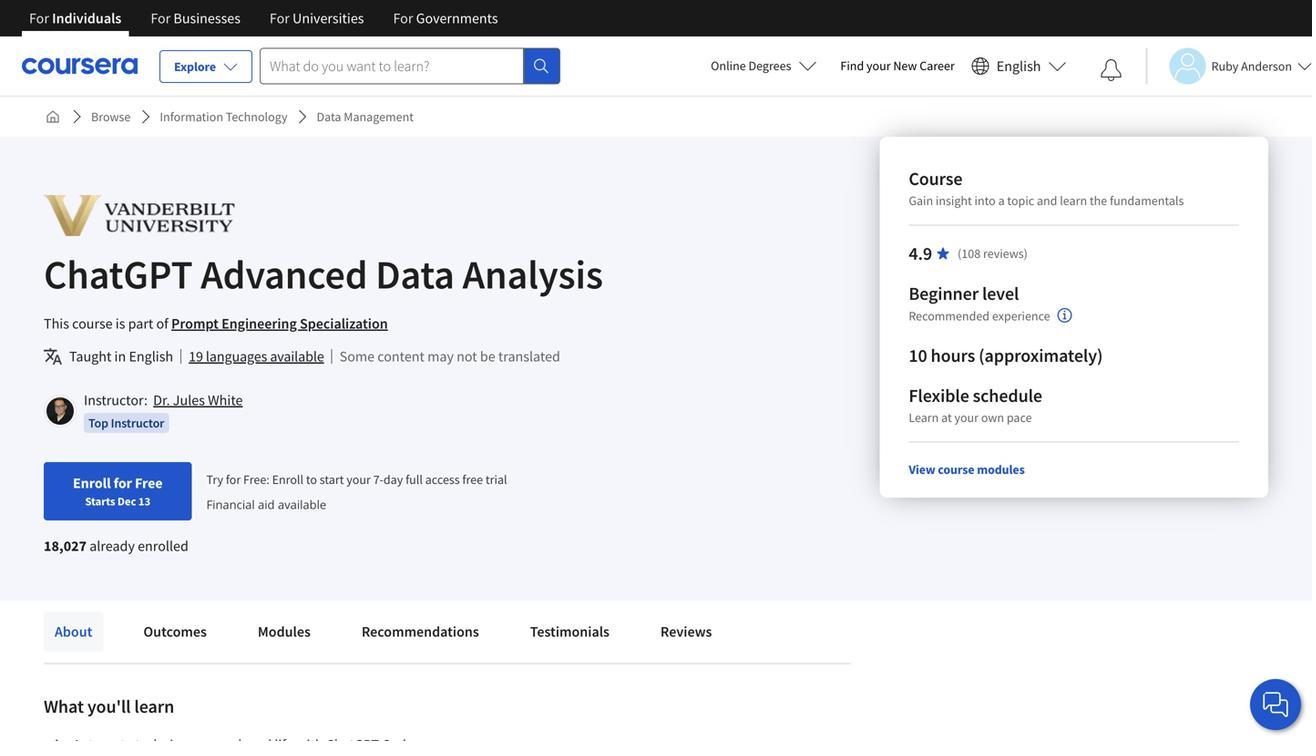 Task type: describe. For each thing, give the bounding box(es) containing it.
for universities
[[270, 9, 364, 27]]

english button
[[964, 36, 1074, 96]]

technology
[[226, 108, 288, 125]]

0 horizontal spatial data
[[317, 108, 341, 125]]

course
[[909, 167, 963, 190]]

learn
[[909, 409, 939, 426]]

course for this
[[72, 315, 113, 333]]

browse
[[91, 108, 131, 125]]

online degrees
[[711, 57, 792, 74]]

you'll
[[87, 695, 131, 718]]

information about difficulty level pre-requisites. image
[[1058, 308, 1073, 323]]

chatgpt advanced data analysis
[[44, 249, 603, 299]]

engineering
[[222, 315, 297, 333]]

find your new career link
[[832, 55, 964, 77]]

chat with us image
[[1262, 690, 1291, 719]]

schedule
[[973, 384, 1043, 407]]

what
[[44, 695, 84, 718]]

your inside flexible schedule learn at your own pace
[[955, 409, 979, 426]]

universities
[[293, 9, 364, 27]]

reviews)
[[984, 245, 1028, 262]]

is
[[116, 315, 125, 333]]

for for governments
[[393, 9, 413, 27]]

enroll inside try for free: enroll to start your 7-day full access free trial financial aid available
[[272, 471, 304, 488]]

prompt engineering specialization link
[[171, 315, 388, 333]]

vanderbilt university image
[[44, 195, 235, 236]]

home image
[[46, 109, 60, 124]]

fundamentals
[[1110, 192, 1185, 209]]

show notifications image
[[1101, 59, 1123, 81]]

reviews link
[[650, 612, 723, 652]]

recommended experience
[[909, 308, 1051, 324]]

19 languages available
[[189, 347, 324, 366]]

advanced
[[201, 249, 368, 299]]

and
[[1037, 192, 1058, 209]]

of
[[156, 315, 169, 333]]

dr. jules white image
[[46, 397, 74, 425]]

be
[[480, 347, 496, 366]]

starts
[[85, 494, 115, 509]]

recommendations link
[[351, 612, 490, 652]]

anderson
[[1242, 58, 1293, 74]]

into
[[975, 192, 996, 209]]

recommendations
[[362, 623, 479, 641]]

for individuals
[[29, 9, 122, 27]]

degrees
[[749, 57, 792, 74]]

enrolled
[[138, 537, 189, 555]]

what you'll learn
[[44, 695, 174, 718]]

(108
[[958, 245, 981, 262]]

ruby anderson
[[1212, 58, 1293, 74]]

What do you want to learn? text field
[[260, 48, 524, 84]]

flexible
[[909, 384, 970, 407]]

view course modules link
[[909, 461, 1025, 478]]

reviews
[[661, 623, 712, 641]]

modules link
[[247, 612, 322, 652]]

taught in english
[[69, 347, 173, 366]]

0 horizontal spatial english
[[129, 347, 173, 366]]

coursera image
[[22, 51, 138, 80]]

(108 reviews)
[[958, 245, 1028, 262]]

information technology
[[160, 108, 288, 125]]

for businesses
[[151, 9, 241, 27]]

18,027 already enrolled
[[44, 537, 189, 555]]

financial
[[206, 496, 255, 513]]

management
[[344, 108, 414, 125]]

trial
[[486, 471, 507, 488]]

businesses
[[174, 9, 241, 27]]

explore
[[174, 58, 216, 75]]

aid
[[258, 496, 275, 513]]

specialization
[[300, 315, 388, 333]]

course for view
[[938, 461, 975, 478]]

the
[[1090, 192, 1108, 209]]

browse link
[[84, 100, 138, 133]]

instructor:
[[84, 391, 148, 409]]

beginner
[[909, 282, 979, 305]]

already
[[90, 537, 135, 555]]

this
[[44, 315, 69, 333]]

learn inside course gain insight into a topic and learn the fundamentals
[[1060, 192, 1088, 209]]

0 horizontal spatial learn
[[134, 695, 174, 718]]

dr.
[[153, 391, 170, 409]]

prompt
[[171, 315, 219, 333]]

for for businesses
[[151, 9, 171, 27]]

10
[[909, 344, 928, 367]]

analysis
[[463, 249, 603, 299]]

for for individuals
[[29, 9, 49, 27]]

information technology link
[[153, 100, 295, 133]]

enroll inside "enroll for free starts dec 13"
[[73, 474, 111, 492]]

taught
[[69, 347, 112, 366]]

enroll for free starts dec 13
[[73, 474, 163, 509]]

available inside button
[[270, 347, 324, 366]]

topic
[[1008, 192, 1035, 209]]

10 hours (approximately)
[[909, 344, 1103, 367]]



Task type: locate. For each thing, give the bounding box(es) containing it.
1 vertical spatial learn
[[134, 695, 174, 718]]

0 vertical spatial course
[[72, 315, 113, 333]]

1 horizontal spatial your
[[867, 57, 891, 74]]

your right at
[[955, 409, 979, 426]]

your left 7-
[[347, 471, 371, 488]]

find
[[841, 57, 864, 74]]

1 horizontal spatial for
[[226, 471, 241, 488]]

ruby
[[1212, 58, 1239, 74]]

modules
[[258, 623, 311, 641]]

0 vertical spatial your
[[867, 57, 891, 74]]

online degrees button
[[697, 46, 832, 86]]

english right in
[[129, 347, 173, 366]]

chatgpt
[[44, 249, 193, 299]]

0 vertical spatial data
[[317, 108, 341, 125]]

1 vertical spatial data
[[376, 249, 455, 299]]

0 vertical spatial available
[[270, 347, 324, 366]]

new
[[894, 57, 918, 74]]

3 for from the left
[[270, 9, 290, 27]]

course left is
[[72, 315, 113, 333]]

access
[[425, 471, 460, 488]]

for left universities
[[270, 9, 290, 27]]

about link
[[44, 612, 103, 652]]

1 horizontal spatial learn
[[1060, 192, 1088, 209]]

english inside button
[[997, 57, 1042, 75]]

1 horizontal spatial enroll
[[272, 471, 304, 488]]

enroll left to
[[272, 471, 304, 488]]

find your new career
[[841, 57, 955, 74]]

1 horizontal spatial data
[[376, 249, 455, 299]]

outcomes link
[[133, 612, 218, 652]]

at
[[942, 409, 952, 426]]

dec
[[118, 494, 136, 509]]

gain
[[909, 192, 934, 209]]

1 vertical spatial available
[[278, 496, 327, 513]]

explore button
[[160, 50, 253, 83]]

view
[[909, 461, 936, 478]]

instructor
[[111, 415, 164, 431]]

may
[[428, 347, 454, 366]]

1 horizontal spatial course
[[938, 461, 975, 478]]

1 vertical spatial course
[[938, 461, 975, 478]]

0 horizontal spatial course
[[72, 315, 113, 333]]

for for try
[[226, 471, 241, 488]]

jules
[[173, 391, 205, 409]]

career
[[920, 57, 955, 74]]

modules
[[977, 461, 1025, 478]]

your right find
[[867, 57, 891, 74]]

0 horizontal spatial enroll
[[73, 474, 111, 492]]

4 for from the left
[[393, 9, 413, 27]]

for left businesses
[[151, 9, 171, 27]]

for
[[29, 9, 49, 27], [151, 9, 171, 27], [270, 9, 290, 27], [393, 9, 413, 27]]

19 languages available button
[[189, 346, 324, 367]]

pace
[[1007, 409, 1033, 426]]

learn right you'll
[[134, 695, 174, 718]]

0 vertical spatial english
[[997, 57, 1042, 75]]

try for free: enroll to start your 7-day full access free trial financial aid available
[[206, 471, 507, 513]]

for up what do you want to learn? text box
[[393, 9, 413, 27]]

for up dec
[[114, 474, 132, 492]]

free
[[135, 474, 163, 492]]

testimonials link
[[519, 612, 621, 652]]

not
[[457, 347, 477, 366]]

try
[[206, 471, 223, 488]]

to
[[306, 471, 317, 488]]

available down prompt engineering specialization link
[[270, 347, 324, 366]]

english right career
[[997, 57, 1042, 75]]

19
[[189, 347, 203, 366]]

for left individuals
[[29, 9, 49, 27]]

free
[[463, 471, 483, 488]]

your
[[867, 57, 891, 74], [955, 409, 979, 426], [347, 471, 371, 488]]

4.9
[[909, 242, 933, 265]]

2 horizontal spatial your
[[955, 409, 979, 426]]

for inside "enroll for free starts dec 13"
[[114, 474, 132, 492]]

ruby anderson button
[[1146, 48, 1313, 84]]

banner navigation
[[15, 0, 513, 36]]

your inside try for free: enroll to start your 7-day full access free trial financial aid available
[[347, 471, 371, 488]]

0 horizontal spatial for
[[114, 474, 132, 492]]

for
[[226, 471, 241, 488], [114, 474, 132, 492]]

course gain insight into a topic and learn the fundamentals
[[909, 167, 1185, 209]]

for for universities
[[270, 9, 290, 27]]

1 horizontal spatial english
[[997, 57, 1042, 75]]

level
[[983, 282, 1020, 305]]

in
[[114, 347, 126, 366]]

for for enroll
[[114, 474, 132, 492]]

beginner level
[[909, 282, 1020, 305]]

online
[[711, 57, 746, 74]]

available inside try for free: enroll to start your 7-day full access free trial financial aid available
[[278, 496, 327, 513]]

0 horizontal spatial your
[[347, 471, 371, 488]]

0 vertical spatial learn
[[1060, 192, 1088, 209]]

this course is part of prompt engineering specialization
[[44, 315, 388, 333]]

for inside try for free: enroll to start your 7-day full access free trial financial aid available
[[226, 471, 241, 488]]

top
[[88, 415, 108, 431]]

course
[[72, 315, 113, 333], [938, 461, 975, 478]]

2 for from the left
[[151, 9, 171, 27]]

data left management
[[317, 108, 341, 125]]

testimonials
[[530, 623, 610, 641]]

learn left "the"
[[1060, 192, 1088, 209]]

white
[[208, 391, 243, 409]]

own
[[982, 409, 1005, 426]]

part
[[128, 315, 153, 333]]

data
[[317, 108, 341, 125], [376, 249, 455, 299]]

about
[[55, 623, 92, 641]]

languages
[[206, 347, 267, 366]]

None search field
[[260, 48, 561, 84]]

(approximately)
[[979, 344, 1103, 367]]

18,027
[[44, 537, 87, 555]]

course right view
[[938, 461, 975, 478]]

for governments
[[393, 9, 498, 27]]

some content may not be translated
[[340, 347, 561, 366]]

1 vertical spatial english
[[129, 347, 173, 366]]

for right try
[[226, 471, 241, 488]]

2 vertical spatial your
[[347, 471, 371, 488]]

1 vertical spatial your
[[955, 409, 979, 426]]

data up content
[[376, 249, 455, 299]]

some
[[340, 347, 375, 366]]

free:
[[243, 471, 270, 488]]

individuals
[[52, 9, 122, 27]]

information
[[160, 108, 223, 125]]

1 for from the left
[[29, 9, 49, 27]]

13
[[138, 494, 151, 509]]

enroll
[[272, 471, 304, 488], [73, 474, 111, 492]]

recommended
[[909, 308, 990, 324]]

enroll up starts
[[73, 474, 111, 492]]

full
[[406, 471, 423, 488]]

available down to
[[278, 496, 327, 513]]

hours
[[931, 344, 976, 367]]

translated
[[499, 347, 561, 366]]

instructor: dr. jules white top instructor
[[84, 391, 243, 431]]



Task type: vqa. For each thing, say whether or not it's contained in the screenshot.
the *
no



